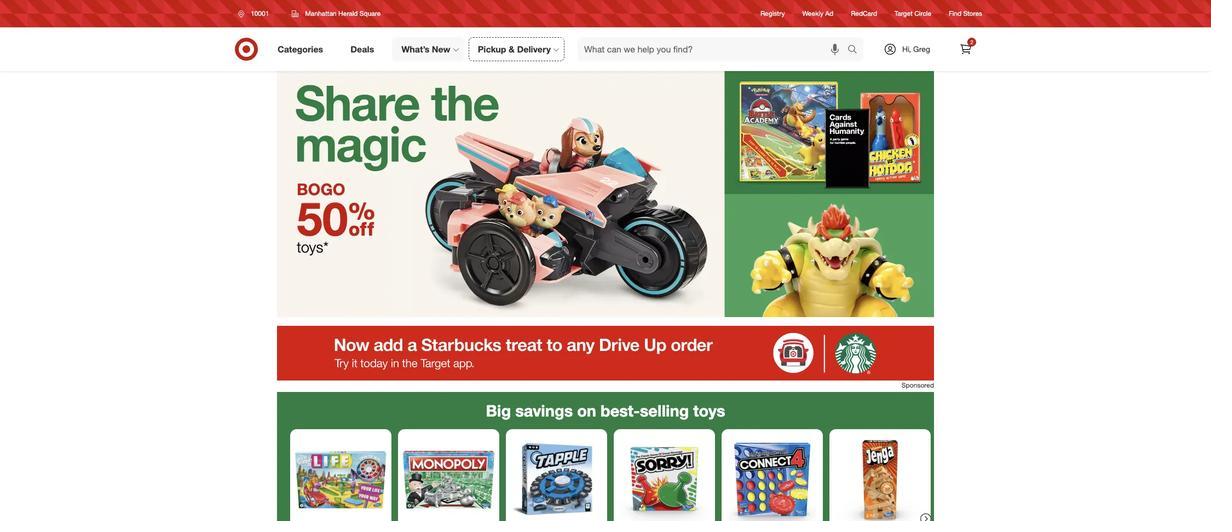 Task type: vqa. For each thing, say whether or not it's contained in the screenshot.
Big
yes



Task type: describe. For each thing, give the bounding box(es) containing it.
greg
[[914, 44, 931, 54]]


[[348, 191, 375, 247]]

50
[[297, 191, 348, 247]]

2
[[971, 39, 974, 45]]

weekly ad link
[[803, 9, 834, 18]]

find
[[949, 10, 962, 18]]

manhattan herald square button
[[285, 4, 388, 24]]

delivery
[[517, 44, 551, 55]]

advertisement region
[[277, 326, 934, 381]]

weekly ad
[[803, 10, 834, 18]]

hi,
[[902, 44, 911, 54]]

carousel region
[[277, 393, 934, 522]]

share the magic image
[[277, 71, 934, 318]]

categories
[[278, 44, 323, 55]]

What can we help you find? suggestions appear below search field
[[578, 37, 850, 61]]

2 link
[[954, 37, 978, 61]]

target circle link
[[895, 9, 932, 18]]

target
[[895, 10, 913, 18]]

50 
[[297, 191, 375, 247]]

what's
[[402, 44, 430, 55]]

registry link
[[761, 9, 785, 18]]

redcard link
[[851, 9, 877, 18]]

weekly
[[803, 10, 824, 18]]

classic sorry! board game image
[[618, 434, 711, 522]]

pickup
[[478, 44, 506, 55]]

search button
[[843, 37, 869, 64]]

ad
[[825, 10, 834, 18]]

deals
[[351, 44, 374, 55]]

selling
[[640, 401, 689, 421]]

manhattan herald square
[[305, 9, 381, 18]]

circle
[[915, 10, 932, 18]]

herald
[[338, 9, 358, 18]]



Task type: locate. For each thing, give the bounding box(es) containing it.
tapple game image
[[510, 434, 603, 522]]

new
[[432, 44, 451, 55]]

big savings on best-selling toys
[[486, 401, 725, 421]]

connect 4 board game image
[[726, 434, 819, 522]]

best-
[[601, 401, 640, 421]]

pickup & delivery link
[[469, 37, 565, 61]]

search
[[843, 45, 869, 56]]

10001 button
[[231, 4, 281, 24]]

registry
[[761, 10, 785, 18]]

big
[[486, 401, 511, 421]]

on
[[577, 401, 596, 421]]

pickup & delivery
[[478, 44, 551, 55]]

redcard
[[851, 10, 877, 18]]

deals link
[[341, 37, 388, 61]]

toys*
[[297, 238, 329, 256]]

square
[[360, 9, 381, 18]]

what's new link
[[392, 37, 464, 61]]

sponsored
[[902, 382, 934, 390]]

10001
[[251, 9, 269, 18]]

the game of life image
[[295, 434, 387, 522]]

target circle
[[895, 10, 932, 18]]

find stores link
[[949, 9, 982, 18]]

manhattan
[[305, 9, 337, 18]]

categories link
[[268, 37, 337, 61]]

stores
[[964, 10, 982, 18]]

find stores
[[949, 10, 982, 18]]

&
[[509, 44, 515, 55]]

savings
[[515, 401, 573, 421]]

toys
[[694, 401, 725, 421]]

bogo
[[297, 180, 345, 199]]

what's new
[[402, 44, 451, 55]]

monopoly board game image
[[403, 434, 495, 522]]

hi, greg
[[902, 44, 931, 54]]

jenga game image
[[834, 434, 927, 522]]



